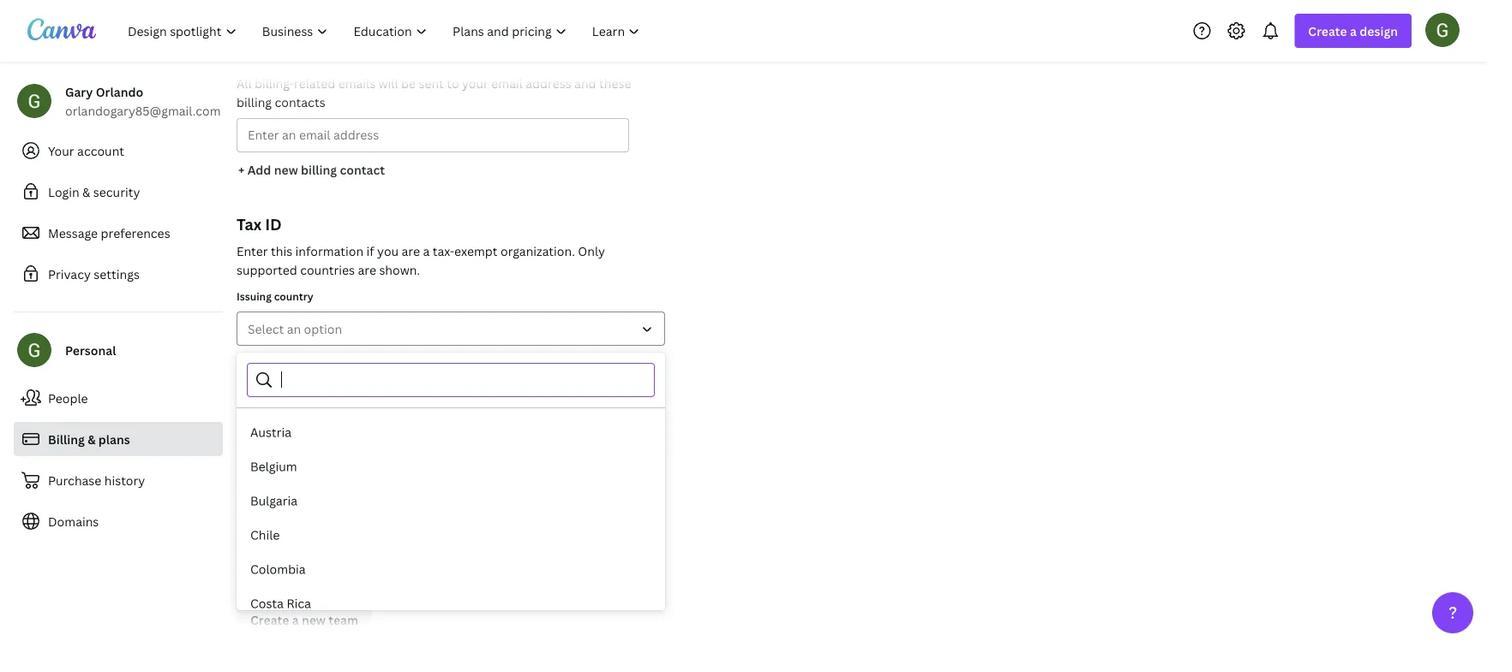 Task type: locate. For each thing, give the bounding box(es) containing it.
0 vertical spatial new
[[274, 162, 298, 178]]

create for create a design
[[1308, 23, 1347, 39]]

0 horizontal spatial billing
[[237, 94, 272, 110]]

new
[[274, 162, 298, 178], [302, 612, 326, 629]]

2 vertical spatial a
[[292, 612, 299, 629]]

1 horizontal spatial name
[[314, 356, 342, 370]]

& for login
[[82, 184, 90, 200]]

option
[[304, 321, 342, 337]]

colombia
[[250, 562, 306, 578]]

these
[[599, 75, 631, 91]]

new inside "button"
[[302, 612, 326, 629]]

2 this from the top
[[237, 495, 254, 506]]

the
[[264, 414, 278, 426]]

your
[[462, 75, 488, 91], [377, 414, 396, 426], [316, 495, 335, 506]]

this
[[271, 243, 292, 259]]

create a design button
[[1294, 14, 1412, 48]]

personal
[[65, 342, 116, 359]]

login & security link
[[14, 175, 223, 209]]

austria option
[[237, 416, 665, 450]]

new right add in the left top of the page
[[274, 162, 298, 178]]

your right the on
[[316, 495, 335, 506]]

this up chile
[[237, 495, 254, 506]]

issuing country
[[237, 289, 313, 303]]

create a new team
[[250, 612, 358, 629]]

name
[[314, 356, 342, 370], [280, 414, 304, 426]]

login & security
[[48, 184, 140, 200]]

austria button
[[237, 416, 665, 450]]

top level navigation element
[[117, 14, 654, 48]]

1 vertical spatial tax
[[237, 436, 253, 450]]

0 vertical spatial id
[[265, 214, 282, 235]]

0 vertical spatial name
[[314, 356, 342, 370]]

your left tax
[[377, 414, 396, 426]]

this for this will appear on your invoice.
[[237, 495, 254, 506]]

1 this from the top
[[237, 414, 254, 426]]

a for create a design
[[1350, 23, 1357, 39]]

new left team
[[302, 612, 326, 629]]

1 horizontal spatial billing
[[301, 162, 337, 178]]

tax
[[237, 214, 261, 235], [237, 436, 253, 450]]

this for this is the name registered under your tax id.
[[237, 414, 254, 426]]

name right the
[[280, 414, 304, 426]]

0 vertical spatial create
[[1308, 23, 1347, 39]]

costa
[[250, 596, 284, 612]]

orlandogary85@gmail.com
[[65, 102, 221, 119]]

a left tax-
[[423, 243, 430, 259]]

1 vertical spatial &
[[88, 432, 96, 448]]

will left appear at the left bottom of the page
[[256, 495, 270, 506]]

0 vertical spatial tax
[[237, 214, 261, 235]]

1 vertical spatial billing
[[301, 162, 337, 178]]

0 vertical spatial a
[[1350, 23, 1357, 39]]

1 vertical spatial create
[[250, 612, 289, 629]]

supported
[[237, 262, 297, 278]]

tax for tax id enter this information if you are a tax-exempt organization. only supported countries are shown.
[[237, 214, 261, 235]]

1 vertical spatial a
[[423, 243, 430, 259]]

create inside dropdown button
[[1308, 23, 1347, 39]]

are
[[402, 243, 420, 259], [358, 262, 376, 278]]

registered
[[306, 414, 348, 426]]

exempt
[[454, 243, 498, 259]]

this left is
[[237, 414, 254, 426]]

message preferences link
[[14, 216, 223, 250]]

your account link
[[14, 134, 223, 168]]

0 vertical spatial this
[[237, 414, 254, 426]]

gary orlando orlandogary85@gmail.com
[[65, 84, 221, 119]]

name down option
[[314, 356, 342, 370]]

id inside tax id enter this information if you are a tax-exempt organization. only supported countries are shown.
[[265, 214, 282, 235]]

& right login
[[82, 184, 90, 200]]

id for tax id enter this information if you are a tax-exempt organization. only supported countries are shown.
[[265, 214, 282, 235]]

create
[[1308, 23, 1347, 39], [250, 612, 289, 629]]

all billing-related emails will be sent to your email address and these billing contacts
[[237, 75, 631, 110]]

preferences
[[101, 225, 170, 241]]

1 horizontal spatial are
[[402, 243, 420, 259]]

security
[[93, 184, 140, 200]]

you
[[377, 243, 399, 259]]

0 vertical spatial your
[[462, 75, 488, 91]]

create inside "button"
[[250, 612, 289, 629]]

billing
[[237, 94, 272, 110], [301, 162, 337, 178]]

a left "design"
[[1350, 23, 1357, 39]]

tax up enter
[[237, 214, 261, 235]]

& left the plans
[[88, 432, 96, 448]]

address
[[526, 75, 571, 91]]

2 vertical spatial your
[[316, 495, 335, 506]]

billing-
[[254, 75, 294, 91]]

tax inside tax id enter this information if you are a tax-exempt organization. only supported countries are shown.
[[237, 214, 261, 235]]

0 horizontal spatial create
[[250, 612, 289, 629]]

a inside "button"
[[292, 612, 299, 629]]

privacy
[[48, 266, 91, 282]]

are up shown.
[[402, 243, 420, 259]]

1 horizontal spatial create
[[1308, 23, 1347, 39]]

1 horizontal spatial your
[[377, 414, 396, 426]]

0 vertical spatial billing
[[237, 94, 272, 110]]

0 horizontal spatial name
[[280, 414, 304, 426]]

your inside the all billing-related emails will be sent to your email address and these billing contacts
[[462, 75, 488, 91]]

will
[[378, 75, 398, 91], [256, 495, 270, 506]]

0 vertical spatial &
[[82, 184, 90, 200]]

0 horizontal spatial a
[[292, 612, 299, 629]]

Enter your tax ID text field
[[248, 460, 654, 493]]

tax for tax id
[[237, 436, 253, 450]]

0 vertical spatial will
[[378, 75, 398, 91]]

costa rica option
[[237, 587, 665, 621]]

billing down all
[[237, 94, 272, 110]]

id down is
[[255, 436, 267, 450]]

1 vertical spatial id
[[255, 436, 267, 450]]

domains
[[48, 514, 99, 530]]

1 horizontal spatial a
[[423, 243, 430, 259]]

1 vertical spatial new
[[302, 612, 326, 629]]

a
[[1350, 23, 1357, 39], [423, 243, 430, 259], [292, 612, 299, 629]]

an
[[287, 321, 301, 337]]

are down the if
[[358, 262, 376, 278]]

create for create a new team
[[250, 612, 289, 629]]

legal company name
[[237, 356, 342, 370]]

& for billing
[[88, 432, 96, 448]]

enter
[[237, 243, 268, 259]]

your
[[48, 143, 74, 159]]

1 vertical spatial this
[[237, 495, 254, 506]]

austria
[[250, 425, 291, 441]]

a right costa
[[292, 612, 299, 629]]

colombia option
[[237, 553, 665, 587]]

0 horizontal spatial your
[[316, 495, 335, 506]]

&
[[82, 184, 90, 200], [88, 432, 96, 448]]

country
[[274, 289, 313, 303]]

chile option
[[237, 519, 665, 553]]

select an option
[[248, 321, 342, 337]]

tax up belgium
[[237, 436, 253, 450]]

issuing
[[237, 289, 272, 303]]

None search field
[[281, 364, 644, 397]]

1 horizontal spatial will
[[378, 75, 398, 91]]

0 horizontal spatial new
[[274, 162, 298, 178]]

1 vertical spatial are
[[358, 262, 376, 278]]

message preferences
[[48, 225, 170, 241]]

1 vertical spatial name
[[280, 414, 304, 426]]

a inside dropdown button
[[1350, 23, 1357, 39]]

2 tax from the top
[[237, 436, 253, 450]]

1 horizontal spatial new
[[302, 612, 326, 629]]

id up this
[[265, 214, 282, 235]]

tax-
[[433, 243, 454, 259]]

select
[[248, 321, 284, 337]]

your right "to"
[[462, 75, 488, 91]]

list box
[[237, 416, 665, 648]]

0 vertical spatial are
[[402, 243, 420, 259]]

this
[[237, 414, 254, 426], [237, 495, 254, 506]]

shown.
[[379, 262, 420, 278]]

will left be
[[378, 75, 398, 91]]

your account
[[48, 143, 124, 159]]

add
[[247, 162, 271, 178]]

1 tax from the top
[[237, 214, 261, 235]]

invoice.
[[337, 495, 370, 506]]

billing left the contact
[[301, 162, 337, 178]]

2 horizontal spatial a
[[1350, 23, 1357, 39]]

a for create a new team
[[292, 612, 299, 629]]

costa rica
[[250, 596, 311, 612]]

domains link
[[14, 505, 223, 539]]

1 vertical spatial will
[[256, 495, 270, 506]]

belgium
[[250, 459, 297, 475]]

new inside button
[[274, 162, 298, 178]]

costa rica button
[[237, 587, 665, 621]]

2 horizontal spatial your
[[462, 75, 488, 91]]

chile button
[[237, 519, 665, 553]]



Task type: describe. For each thing, give the bounding box(es) containing it.
login
[[48, 184, 79, 200]]

message
[[48, 225, 98, 241]]

list box containing austria
[[237, 416, 665, 648]]

design
[[1360, 23, 1398, 39]]

gary
[[65, 84, 93, 100]]

plans
[[98, 432, 130, 448]]

contact
[[340, 162, 385, 178]]

billing & plans link
[[14, 423, 223, 457]]

will inside the all billing-related emails will be sent to your email address and these billing contacts
[[378, 75, 398, 91]]

0 horizontal spatial are
[[358, 262, 376, 278]]

bulgaria option
[[237, 484, 665, 519]]

create a design
[[1308, 23, 1398, 39]]

settings
[[94, 266, 140, 282]]

tax
[[398, 414, 411, 426]]

Enter your legal company name text field
[[248, 380, 654, 412]]

this is the name registered under your tax id.
[[237, 414, 424, 426]]

id.
[[413, 414, 424, 426]]

Enter an email address text field
[[248, 119, 618, 152]]

bulgaria
[[250, 493, 297, 510]]

1 vertical spatial your
[[377, 414, 396, 426]]

billing inside the all billing-related emails will be sent to your email address and these billing contacts
[[237, 94, 272, 110]]

be
[[401, 75, 416, 91]]

privacy settings link
[[14, 257, 223, 291]]

colombia button
[[237, 553, 665, 587]]

countries
[[300, 262, 355, 278]]

create a new team button
[[237, 603, 372, 638]]

email
[[491, 75, 523, 91]]

team
[[237, 562, 277, 583]]

purchase history
[[48, 473, 145, 489]]

chile
[[250, 528, 280, 544]]

bulgaria button
[[237, 484, 665, 519]]

people
[[48, 390, 88, 407]]

+
[[238, 162, 245, 178]]

belgium button
[[237, 450, 665, 484]]

+ add new billing contact button
[[237, 153, 387, 187]]

account
[[77, 143, 124, 159]]

on
[[304, 495, 314, 506]]

tax id enter this information if you are a tax-exempt organization. only supported countries are shown.
[[237, 214, 605, 278]]

tax id
[[237, 436, 267, 450]]

contacts
[[275, 94, 325, 110]]

company
[[265, 356, 312, 370]]

Select an option button
[[237, 312, 665, 346]]

people link
[[14, 381, 223, 416]]

a inside tax id enter this information if you are a tax-exempt organization. only supported countries are shown.
[[423, 243, 430, 259]]

under
[[350, 414, 375, 426]]

id for tax id
[[255, 436, 267, 450]]

0 horizontal spatial will
[[256, 495, 270, 506]]

purchase
[[48, 473, 101, 489]]

only
[[578, 243, 605, 259]]

billing
[[48, 432, 85, 448]]

all
[[237, 75, 252, 91]]

new for team
[[302, 612, 326, 629]]

this will appear on your invoice.
[[237, 495, 370, 506]]

billing inside button
[[301, 162, 337, 178]]

new for billing
[[274, 162, 298, 178]]

+ add new billing contact
[[238, 162, 385, 178]]

gary orlando image
[[1425, 13, 1460, 47]]

sent
[[419, 75, 444, 91]]

is
[[256, 414, 262, 426]]

related
[[294, 75, 335, 91]]

privacy settings
[[48, 266, 140, 282]]

information
[[295, 243, 363, 259]]

emails
[[338, 75, 376, 91]]

belgium option
[[237, 450, 665, 484]]

history
[[104, 473, 145, 489]]

organization.
[[500, 243, 575, 259]]

appear
[[272, 495, 301, 506]]

legal
[[237, 356, 263, 370]]

and
[[574, 75, 596, 91]]

orlando
[[96, 84, 143, 100]]

rica
[[287, 596, 311, 612]]

purchase history link
[[14, 464, 223, 498]]

to
[[447, 75, 459, 91]]



Task type: vqa. For each thing, say whether or not it's contained in the screenshot.
james.peterson1902@gmail.com
no



